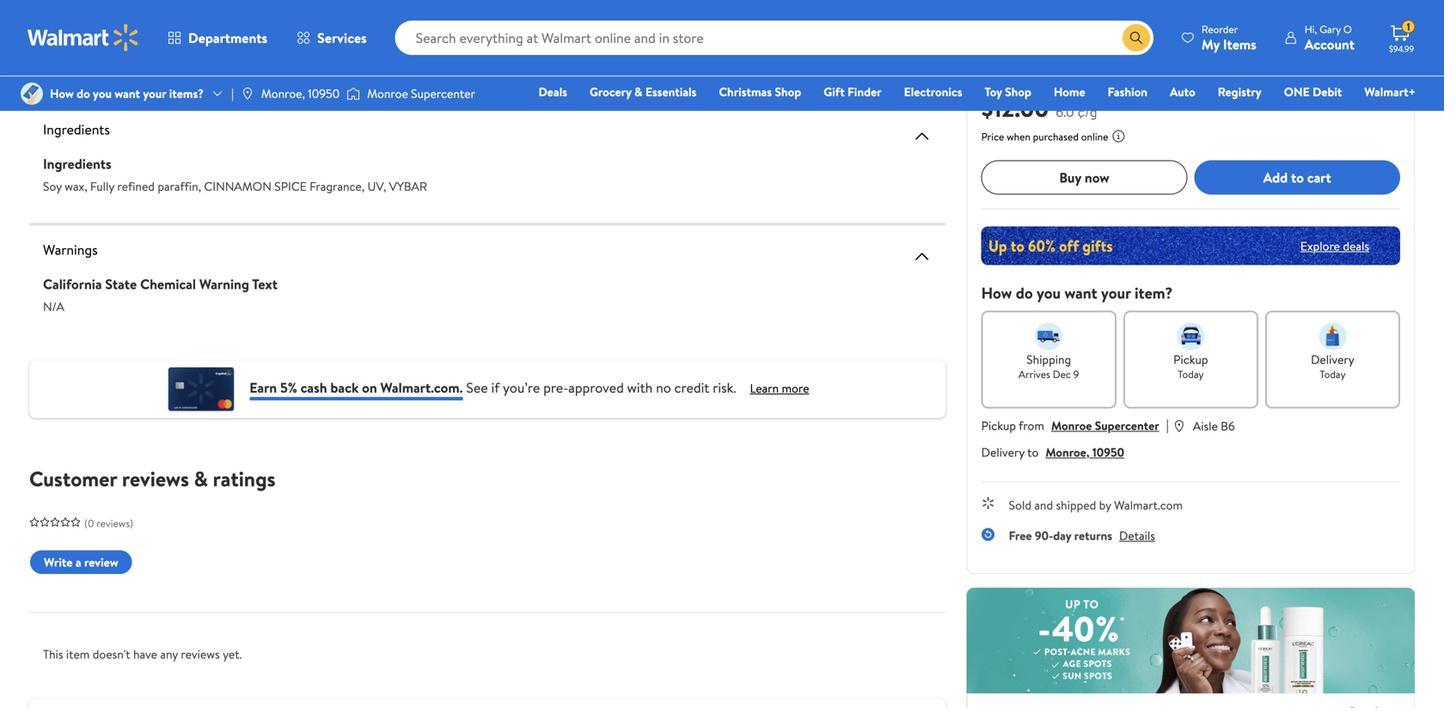 Task type: describe. For each thing, give the bounding box(es) containing it.
details
[[1120, 528, 1156, 544]]

buy
[[1060, 168, 1082, 187]]

$12.00
[[982, 91, 1049, 125]]

departments
[[188, 28, 268, 47]]

)
[[130, 516, 133, 531]]

electronics link
[[897, 83, 971, 101]]

delivery today
[[1312, 351, 1355, 382]]

registry
[[1218, 83, 1262, 100]]

walmart+ link
[[1357, 83, 1424, 101]]

uv,
[[368, 178, 386, 195]]

grocery & essentials link
[[582, 83, 705, 101]]

how do you want your item?
[[982, 282, 1173, 304]]

toy shop link
[[977, 83, 1040, 101]]

pickup for pickup today
[[1174, 351, 1209, 368]]

one debit link
[[1277, 83, 1351, 101]]

no
[[656, 378, 671, 397]]

beautyspacenk assembled product dimensions (l x w x h) 3.50 x 3.50 x 4.00 inches
[[43, 16, 301, 82]]

this item doesn't have any reviews yet.
[[43, 646, 242, 663]]

1 3.50 from the left
[[43, 65, 65, 82]]

back
[[331, 378, 359, 397]]

you're
[[503, 378, 540, 397]]

you for how do you want your item?
[[1037, 282, 1061, 304]]

explore deals link
[[1294, 231, 1377, 261]]

sold and shipped by walmart.com
[[1009, 497, 1183, 514]]

assembled
[[43, 42, 108, 61]]

auto link
[[1163, 83, 1204, 101]]

fragrance,
[[310, 178, 365, 195]]

now
[[1085, 168, 1110, 187]]

write a review
[[44, 554, 118, 571]]

from
[[1019, 417, 1045, 434]]

1 vertical spatial monroe,
[[1046, 444, 1090, 461]]

legal information image
[[1112, 129, 1126, 143]]

0 vertical spatial reviews
[[122, 465, 189, 494]]

details button
[[1120, 528, 1156, 544]]

on
[[362, 378, 377, 397]]

shipping
[[1027, 351, 1072, 368]]

supercenter inside pickup from monroe supercenter |
[[1095, 417, 1160, 434]]

do for how do you want your item?
[[1016, 282, 1033, 304]]

 image for how do you want your items?
[[21, 83, 43, 105]]

shop for christmas shop
[[775, 83, 802, 100]]

want for items?
[[115, 85, 140, 102]]

price when purchased online
[[982, 129, 1109, 144]]

how do you want your items?
[[50, 85, 204, 102]]

deals
[[539, 83, 568, 100]]

2 3.50 from the left
[[77, 65, 99, 82]]

item?
[[1135, 282, 1173, 304]]

0
[[88, 516, 94, 531]]

today for pickup
[[1178, 367, 1204, 382]]

intent image for pickup image
[[1178, 323, 1205, 350]]

warning
[[199, 275, 249, 294]]

gift finder
[[824, 83, 882, 100]]

buy now
[[1060, 168, 1110, 187]]

w
[[261, 42, 273, 61]]

doesn't
[[93, 646, 130, 663]]

price
[[982, 129, 1005, 144]]

o
[[1344, 22, 1353, 37]]

pickup from monroe supercenter |
[[982, 416, 1170, 435]]

dec
[[1053, 367, 1072, 382]]

write
[[44, 554, 73, 571]]

explore deals
[[1301, 238, 1370, 254]]

shipping arrives dec 9
[[1019, 351, 1080, 382]]

add
[[1264, 168, 1288, 187]]

approved
[[569, 378, 624, 397]]

how for how do you want your items?
[[50, 85, 74, 102]]

a
[[76, 554, 81, 571]]

1 vertical spatial |
[[1167, 416, 1170, 435]]

learn
[[750, 380, 779, 397]]

electronics
[[904, 83, 963, 100]]

search icon image
[[1130, 31, 1144, 45]]

home link
[[1047, 83, 1094, 101]]

 image for monroe, 10950
[[241, 87, 254, 101]]

monroe, 10950
[[261, 85, 340, 102]]

monroe inside pickup from monroe supercenter |
[[1052, 417, 1093, 434]]

finder
[[848, 83, 882, 100]]

0 vertical spatial monroe,
[[261, 85, 305, 102]]

christmas shop
[[719, 83, 802, 100]]

ingredients for ingredients
[[43, 120, 110, 139]]

hi,
[[1305, 22, 1318, 37]]

services
[[317, 28, 367, 47]]

grocery
[[590, 83, 632, 100]]

walmart.com.
[[381, 378, 463, 397]]

delivery for today
[[1312, 351, 1355, 368]]

soy
[[43, 178, 62, 195]]

1 vertical spatial reviews
[[97, 516, 130, 531]]

capitalone image
[[166, 368, 236, 412]]

explore
[[1301, 238, 1341, 254]]

reorder my items
[[1202, 22, 1257, 54]]

to for delivery
[[1028, 444, 1039, 461]]

deals
[[1344, 238, 1370, 254]]

customer
[[29, 465, 117, 494]]

to for add
[[1292, 168, 1305, 187]]

day
[[1054, 528, 1072, 544]]

0 vertical spatial supercenter
[[411, 85, 476, 102]]

warnings image
[[912, 246, 933, 267]]

your for item?
[[1102, 282, 1132, 304]]

up to sixty percent off deals. shop now. image
[[982, 227, 1401, 265]]

my
[[1202, 35, 1220, 54]]



Task type: vqa. For each thing, say whether or not it's contained in the screenshot.
DANIEL
no



Task type: locate. For each thing, give the bounding box(es) containing it.
you down 4.00
[[93, 85, 112, 102]]

(
[[84, 516, 88, 531]]

ingredients soy wax, fully refined paraffin, cinnamon spice fragrance, uv, vybar
[[43, 154, 427, 195]]

monroe up monroe, 10950 button
[[1052, 417, 1093, 434]]

0 vertical spatial you
[[93, 85, 112, 102]]

 image down (l
[[241, 87, 254, 101]]

pickup
[[1174, 351, 1209, 368], [982, 417, 1017, 434]]

you up intent image for shipping
[[1037, 282, 1061, 304]]

delivery down from
[[982, 444, 1025, 461]]

shop inside christmas shop link
[[775, 83, 802, 100]]

free
[[1009, 528, 1032, 544]]

how for how do you want your item?
[[982, 282, 1013, 304]]

shop for toy shop
[[1005, 83, 1032, 100]]

learn more
[[750, 380, 810, 397]]

1 horizontal spatial to
[[1292, 168, 1305, 187]]

intent image for delivery image
[[1320, 323, 1347, 350]]

5%
[[280, 378, 297, 397]]

1 horizontal spatial 10950
[[1093, 444, 1125, 461]]

monroe down services popup button at the top of the page
[[367, 85, 408, 102]]

cinnamon
[[204, 178, 272, 195]]

0 horizontal spatial pickup
[[982, 417, 1017, 434]]

0 vertical spatial ingredients
[[43, 120, 110, 139]]

x left 4.00
[[102, 65, 108, 82]]

1 vertical spatial supercenter
[[1095, 417, 1160, 434]]

to
[[1292, 168, 1305, 187], [1028, 444, 1039, 461]]

1 vertical spatial you
[[1037, 282, 1061, 304]]

1 horizontal spatial 3.50
[[77, 65, 99, 82]]

your down inches
[[143, 85, 166, 102]]

write a review link
[[29, 550, 133, 575]]

fashion
[[1108, 83, 1148, 100]]

want for item?
[[1065, 282, 1098, 304]]

christmas shop link
[[712, 83, 809, 101]]

1 horizontal spatial monroe
[[1052, 417, 1093, 434]]

1 shop from the left
[[775, 83, 802, 100]]

returns
[[1075, 528, 1113, 544]]

walmart+
[[1365, 83, 1416, 100]]

x down assembled
[[68, 65, 74, 82]]

today for delivery
[[1320, 367, 1346, 382]]

0 horizontal spatial &
[[194, 465, 208, 494]]

monroe, down pickup from monroe supercenter |
[[1046, 444, 1090, 461]]

9
[[1074, 367, 1080, 382]]

1 vertical spatial to
[[1028, 444, 1039, 461]]

cart
[[1308, 168, 1332, 187]]

today down the intent image for delivery
[[1320, 367, 1346, 382]]

auto
[[1171, 83, 1196, 100]]

have
[[133, 646, 157, 663]]

1 ingredients from the top
[[43, 120, 110, 139]]

you for how do you want your items?
[[93, 85, 112, 102]]

grocery & essentials
[[590, 83, 697, 100]]

6.0
[[1056, 102, 1075, 121]]

 image
[[347, 85, 360, 102]]

ingredients for ingredients soy wax, fully refined paraffin, cinnamon spice fragrance, uv, vybar
[[43, 154, 111, 173]]

item
[[66, 646, 90, 663]]

deals link
[[531, 83, 575, 101]]

shop right toy
[[1005, 83, 1032, 100]]

1 horizontal spatial how
[[982, 282, 1013, 304]]

x right (l
[[250, 42, 257, 61]]

to left cart
[[1292, 168, 1305, 187]]

delivery
[[1312, 351, 1355, 368], [982, 444, 1025, 461]]

| right items?
[[231, 85, 234, 102]]

your
[[143, 85, 166, 102], [1102, 282, 1132, 304]]

1 vertical spatial your
[[1102, 282, 1132, 304]]

delivery down the intent image for delivery
[[1312, 351, 1355, 368]]

do for how do you want your items?
[[77, 85, 90, 102]]

2 ingredients from the top
[[43, 154, 111, 173]]

1 horizontal spatial  image
[[241, 87, 254, 101]]

your for items?
[[143, 85, 166, 102]]

pre-
[[544, 378, 569, 397]]

sold
[[1009, 497, 1032, 514]]

(l
[[235, 42, 247, 61]]

toy
[[985, 83, 1003, 100]]

2 shop from the left
[[1005, 83, 1032, 100]]

shop right christmas
[[775, 83, 802, 100]]

if
[[492, 378, 500, 397]]

do
[[77, 85, 90, 102], [1016, 282, 1033, 304]]

0 vertical spatial want
[[115, 85, 140, 102]]

0 horizontal spatial to
[[1028, 444, 1039, 461]]

1 vertical spatial do
[[1016, 282, 1033, 304]]

0 vertical spatial delivery
[[1312, 351, 1355, 368]]

when
[[1007, 129, 1031, 144]]

dimensions
[[163, 42, 232, 61]]

1 horizontal spatial monroe,
[[1046, 444, 1090, 461]]

add to cart button
[[1195, 160, 1401, 195]]

x right w
[[276, 42, 283, 61]]

pickup for pickup from monroe supercenter |
[[982, 417, 1017, 434]]

1 vertical spatial 10950
[[1093, 444, 1125, 461]]

1 vertical spatial pickup
[[982, 417, 1017, 434]]

10950 down services popup button at the top of the page
[[308, 85, 340, 102]]

0 horizontal spatial delivery
[[982, 444, 1025, 461]]

1 horizontal spatial &
[[635, 83, 643, 100]]

pickup left from
[[982, 417, 1017, 434]]

review
[[84, 554, 118, 571]]

shop inside toy shop link
[[1005, 83, 1032, 100]]

0 horizontal spatial how
[[50, 85, 74, 102]]

Search search field
[[395, 21, 1154, 55]]

capital one  earn 5% cash back on walmart.com. see if you're pre-approved with no credit risk. learn more element
[[750, 380, 810, 398]]

supercenter
[[411, 85, 476, 102], [1095, 417, 1160, 434]]

1 today from the left
[[1178, 367, 1204, 382]]

paraffin,
[[158, 178, 201, 195]]

your left item?
[[1102, 282, 1132, 304]]

want
[[115, 85, 140, 102], [1065, 282, 1098, 304]]

h)
[[286, 42, 301, 61]]

1 horizontal spatial want
[[1065, 282, 1098, 304]]

christmas
[[719, 83, 772, 100]]

1 vertical spatial how
[[982, 282, 1013, 304]]

0 horizontal spatial do
[[77, 85, 90, 102]]

do up shipping
[[1016, 282, 1033, 304]]

want down 4.00
[[115, 85, 140, 102]]

earn 5% cash back on walmart.com. see if you're pre-approved with no credit risk.
[[250, 378, 737, 397]]

2 vertical spatial reviews
[[181, 646, 220, 663]]

earn
[[250, 378, 277, 397]]

0 vertical spatial pickup
[[1174, 351, 1209, 368]]

( 0 reviews )
[[84, 516, 133, 531]]

pickup inside pickup from monroe supercenter |
[[982, 417, 1017, 434]]

Walmart Site-Wide search field
[[395, 21, 1154, 55]]

aisle
[[1194, 418, 1219, 435]]

n/a
[[43, 298, 64, 315]]

essentials
[[646, 83, 697, 100]]

risk.
[[713, 378, 737, 397]]

& inside 'link'
[[635, 83, 643, 100]]

monroe, 10950 button
[[1046, 444, 1125, 461]]

0 horizontal spatial |
[[231, 85, 234, 102]]

walmart image
[[28, 24, 139, 52]]

|
[[231, 85, 234, 102], [1167, 416, 1170, 435]]

home
[[1054, 83, 1086, 100]]

ingredients inside ingredients soy wax, fully refined paraffin, cinnamon spice fragrance, uv, vybar
[[43, 154, 111, 173]]

monroe supercenter
[[367, 85, 476, 102]]

90-
[[1035, 528, 1054, 544]]

gary
[[1320, 22, 1342, 37]]

delivery for to
[[982, 444, 1025, 461]]

2 today from the left
[[1320, 367, 1346, 382]]

spice
[[275, 178, 307, 195]]

customer reviews & ratings
[[29, 465, 276, 494]]

0 vertical spatial 10950
[[308, 85, 340, 102]]

buy now button
[[982, 160, 1188, 195]]

10950 down monroe supercenter button
[[1093, 444, 1125, 461]]

0 vertical spatial |
[[231, 85, 234, 102]]

one debit card image
[[139, 706, 209, 709]]

1 horizontal spatial today
[[1320, 367, 1346, 382]]

1 vertical spatial delivery
[[982, 444, 1025, 461]]

debit
[[1313, 83, 1343, 100]]

0 horizontal spatial monroe,
[[261, 85, 305, 102]]

1 horizontal spatial delivery
[[1312, 351, 1355, 368]]

1 horizontal spatial do
[[1016, 282, 1033, 304]]

1 horizontal spatial you
[[1037, 282, 1061, 304]]

4.00
[[111, 65, 135, 82]]

0 horizontal spatial want
[[115, 85, 140, 102]]

aisle b6
[[1194, 418, 1236, 435]]

reviews right any
[[181, 646, 220, 663]]

& left ratings
[[194, 465, 208, 494]]

to down from
[[1028, 444, 1039, 461]]

 image
[[21, 83, 43, 105], [241, 87, 254, 101]]

1 vertical spatial want
[[1065, 282, 1098, 304]]

fully
[[90, 178, 114, 195]]

1 horizontal spatial supercenter
[[1095, 417, 1160, 434]]

gift finder link
[[816, 83, 890, 101]]

1 vertical spatial &
[[194, 465, 208, 494]]

0 horizontal spatial you
[[93, 85, 112, 102]]

1 vertical spatial monroe
[[1052, 417, 1093, 434]]

1 vertical spatial ingredients
[[43, 154, 111, 173]]

today inside the delivery today
[[1320, 367, 1346, 382]]

0 horizontal spatial your
[[143, 85, 166, 102]]

fashion link
[[1101, 83, 1156, 101]]

& right grocery
[[635, 83, 643, 100]]

today inside pickup today
[[1178, 367, 1204, 382]]

vybar
[[389, 178, 427, 195]]

shipped
[[1057, 497, 1097, 514]]

 image down "walmart" image
[[21, 83, 43, 105]]

hi, gary o account
[[1305, 22, 1355, 54]]

1 horizontal spatial your
[[1102, 282, 1132, 304]]

3.50
[[43, 65, 65, 82], [77, 65, 99, 82]]

$94.99
[[1390, 43, 1415, 55]]

see
[[466, 378, 488, 397]]

reviews right the 0
[[97, 516, 130, 531]]

0 vertical spatial &
[[635, 83, 643, 100]]

0 horizontal spatial 3.50
[[43, 65, 65, 82]]

to inside add to cart button
[[1292, 168, 1305, 187]]

do down assembled
[[77, 85, 90, 102]]

0 vertical spatial do
[[77, 85, 90, 102]]

monroe, down h)
[[261, 85, 305, 102]]

0 vertical spatial to
[[1292, 168, 1305, 187]]

0 horizontal spatial supercenter
[[411, 85, 476, 102]]

0 vertical spatial how
[[50, 85, 74, 102]]

delivery to monroe, 10950
[[982, 444, 1125, 461]]

pickup down intent image for pickup
[[1174, 351, 1209, 368]]

arrives
[[1019, 367, 1051, 382]]

shop
[[775, 83, 802, 100], [1005, 83, 1032, 100]]

1 horizontal spatial |
[[1167, 416, 1170, 435]]

0 horizontal spatial today
[[1178, 367, 1204, 382]]

gift
[[824, 83, 845, 100]]

1 horizontal spatial pickup
[[1174, 351, 1209, 368]]

product
[[111, 42, 159, 61]]

with
[[628, 378, 653, 397]]

state
[[105, 275, 137, 294]]

0 vertical spatial your
[[143, 85, 166, 102]]

| left aisle
[[1167, 416, 1170, 435]]

0 horizontal spatial monroe
[[367, 85, 408, 102]]

intent image for shipping image
[[1036, 323, 1063, 350]]

1 horizontal spatial shop
[[1005, 83, 1032, 100]]

one
[[1285, 83, 1310, 100]]

reorder
[[1202, 22, 1239, 37]]

ingredients image
[[912, 126, 933, 147]]

purchased
[[1034, 129, 1079, 144]]

0 vertical spatial monroe
[[367, 85, 408, 102]]

today down intent image for pickup
[[1178, 367, 1204, 382]]

california
[[43, 275, 102, 294]]

0 horizontal spatial 10950
[[308, 85, 340, 102]]

departments button
[[153, 17, 282, 58]]

0 horizontal spatial  image
[[21, 83, 43, 105]]

want left item?
[[1065, 282, 1098, 304]]

reviews up )
[[122, 465, 189, 494]]

registry link
[[1211, 83, 1270, 101]]

0 horizontal spatial shop
[[775, 83, 802, 100]]



